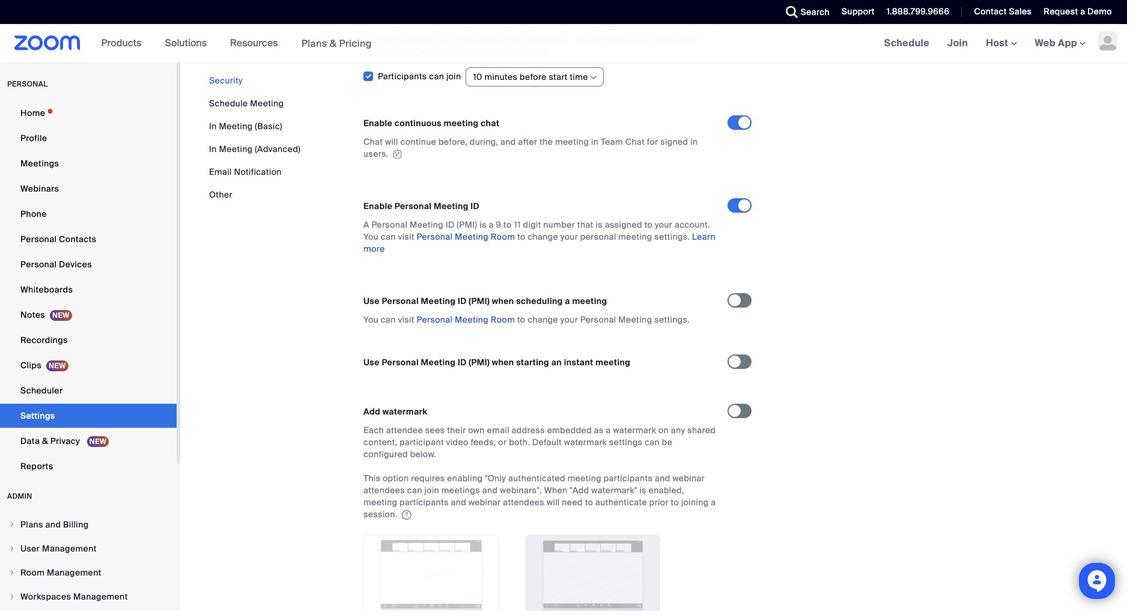 Task type: vqa. For each thing, say whether or not it's contained in the screenshot.
right image to the bottom
yes



Task type: describe. For each thing, give the bounding box(es) containing it.
requires
[[411, 473, 445, 484]]

sales
[[1010, 6, 1032, 17]]

for
[[647, 136, 659, 147]]

can inside allow participants to join before the host arrives. if participants are not allowed to join before the host, or the host has another meeting running, participants will see a dialog that notifies them that the meeting has not started. this dialog can be customized through the
[[621, 34, 636, 45]]

1 in from the left
[[592, 136, 599, 147]]

shared
[[688, 425, 716, 436]]

a inside allow participants to join before the host arrives. if participants are not allowed to join before the host, or the host has another meeting running, participants will see a dialog that notifies them that the meeting has not started. this dialog can be customized through the
[[684, 22, 689, 33]]

and down "only
[[482, 485, 498, 496]]

security link
[[209, 75, 243, 86]]

add
[[364, 406, 381, 417]]

1 chat from the left
[[364, 136, 383, 147]]

host
[[987, 37, 1011, 49]]

them
[[415, 34, 436, 45]]

enabled,
[[649, 485, 685, 496]]

be inside allow participants to join before the host arrives. if participants are not allowed to join before the host, or the host has another meeting running, participants will see a dialog that notifies them that the meeting has not started. this dialog can be customized through the
[[639, 34, 649, 45]]

room management
[[20, 567, 101, 578]]

to right 9
[[504, 219, 512, 230]]

0 horizontal spatial dialog
[[594, 34, 619, 45]]

participants up watermark"
[[604, 473, 653, 484]]

enable continuous meeting chat
[[364, 118, 500, 129]]

plans for plans & pricing
[[302, 37, 327, 50]]

users.
[[364, 148, 389, 159]]

phone
[[20, 209, 47, 219]]

2 chat from the left
[[626, 136, 645, 147]]

meeting up "before,"
[[444, 118, 479, 129]]

enable personal meeting id
[[364, 201, 480, 212]]

in meeting (basic) link
[[209, 121, 282, 132]]

home
[[20, 108, 45, 118]]

personal down phone
[[20, 234, 57, 245]]

settings link
[[0, 404, 177, 428]]

"only
[[485, 473, 506, 484]]

(basic)
[[255, 121, 282, 132]]

when for starting
[[492, 357, 514, 368]]

after
[[518, 136, 538, 147]]

in meeting (basic)
[[209, 121, 282, 132]]

you inside a personal meeting id (pmi) is a 9 to 11 digit number that is assigned to your account. you can visit personal meeting room to change your personal meeting settings.
[[364, 231, 379, 242]]

workspaces management menu item
[[0, 586, 177, 608]]

visit inside a personal meeting id (pmi) is a 9 to 11 digit number that is assigned to your account. you can visit personal meeting room to change your personal meeting settings.
[[398, 231, 415, 242]]

data
[[20, 436, 40, 447]]

0 horizontal spatial before
[[364, 22, 390, 33]]

if
[[564, 10, 569, 21]]

this option requires enabling "only authenticated meeting participants and webinar attendees can join meetings and webinars". when "add watermark" is enabled, meeting participants and webinar attendees will need to authenticate prior to joining a session.
[[364, 473, 716, 520]]

scheduler
[[20, 385, 63, 396]]

search
[[801, 7, 830, 17]]

the up notifies on the left top of the page
[[393, 22, 406, 33]]

host,
[[408, 22, 429, 33]]

room management menu item
[[0, 561, 177, 584]]

the up another
[[496, 10, 509, 21]]

learn more about add watermark image
[[401, 511, 413, 520]]

personal
[[7, 79, 48, 89]]

the inside chat will continue before, during, and after the meeting in team chat for signed in users.
[[540, 136, 553, 147]]

profile link
[[0, 126, 177, 150]]

zoom logo image
[[14, 35, 80, 50]]

room down another
[[492, 46, 517, 57]]

11
[[514, 219, 521, 230]]

meeting inside chat will continue before, during, and after the meeting in team chat for signed in users.
[[555, 136, 589, 147]]

a inside a personal meeting id (pmi) is a 9 to 11 digit number that is assigned to your account. you can visit personal meeting room to change your personal meeting settings.
[[489, 219, 494, 230]]

room inside the room management menu item
[[20, 567, 45, 578]]

management for user management
[[42, 543, 97, 554]]

(pmi) for a
[[457, 219, 478, 230]]

allow participants to join before the host arrives. if participants are not allowed to join before the host, or the host has another meeting running, participants will see a dialog that notifies them that the meeting has not started. this dialog can be customized through the
[[364, 10, 717, 57]]

enabling
[[447, 473, 483, 484]]

team
[[601, 136, 623, 147]]

admin menu menu
[[0, 513, 177, 611]]

can inside this option requires enabling "only authenticated meeting participants and webinar attendees can join meetings and webinars". when "add watermark" is enabled, meeting participants and webinar attendees will need to authenticate prior to joining a session.
[[407, 485, 422, 496]]

(pmi) for scheduling
[[469, 296, 490, 307]]

personal down enable personal meeting id
[[417, 231, 453, 242]]

a left "demo"
[[1081, 6, 1086, 17]]

the up customize waiting room link
[[457, 34, 470, 45]]

search button
[[777, 0, 833, 24]]

change inside a personal meeting id (pmi) is a 9 to 11 digit number that is assigned to your account. you can visit personal meeting room to change your personal meeting settings.
[[528, 231, 559, 242]]

started.
[[541, 34, 572, 45]]

and down meetings
[[451, 497, 467, 508]]

is inside this option requires enabling "only authenticated meeting participants and webinar attendees can join meetings and webinars". when "add watermark" is enabled, meeting participants and webinar attendees will need to authenticate prior to joining a session.
[[640, 485, 647, 496]]

support version for enable continuous meeting chat image
[[392, 150, 404, 159]]

app
[[1059, 37, 1078, 49]]

webinars".
[[500, 485, 542, 496]]

request
[[1044, 6, 1079, 17]]

personal up whiteboards
[[20, 259, 57, 270]]

0 vertical spatial your
[[655, 219, 673, 230]]

participants down the are
[[600, 22, 649, 33]]

can inside the "each attendee sees their own email address embedded as a watermark on any shared content, participant video feeds, or both. default watermark settings can be configured below."
[[645, 437, 660, 448]]

learn more
[[364, 231, 716, 254]]

a inside this option requires enabling "only authenticated meeting participants and webinar attendees can join meetings and webinars". when "add watermark" is enabled, meeting participants and webinar attendees will need to authenticate prior to joining a session.
[[711, 497, 716, 508]]

support
[[842, 6, 875, 17]]

management for workspaces management
[[73, 592, 128, 602]]

customize waiting room link
[[414, 46, 517, 57]]

feeds,
[[471, 437, 496, 448]]

1.888.799.9666 button up "schedule" link
[[887, 6, 950, 17]]

prior
[[650, 497, 669, 508]]

this inside allow participants to join before the host arrives. if participants are not allowed to join before the host, or the host has another meeting running, participants will see a dialog that notifies them that the meeting has not started. this dialog can be customized through the
[[575, 34, 592, 45]]

banner containing products
[[0, 24, 1128, 63]]

or for feeds,
[[499, 437, 507, 448]]

before,
[[439, 136, 468, 147]]

a personal meeting id (pmi) is a 9 to 11 digit number that is assigned to your account. you can visit personal meeting room to change your personal meeting settings.
[[364, 219, 711, 242]]

below.
[[410, 449, 436, 460]]

plans and billing menu item
[[0, 513, 177, 536]]

personal down the more
[[382, 296, 419, 307]]

email
[[209, 167, 232, 177]]

management for room management
[[47, 567, 101, 578]]

scheduler link
[[0, 379, 177, 403]]

learn more link
[[364, 231, 716, 254]]

2 settings. from the top
[[655, 314, 690, 325]]

10 minutes before start time button
[[473, 68, 588, 86]]

resources
[[230, 37, 278, 49]]

meeting right instant
[[596, 357, 631, 368]]

personal up the add watermark
[[382, 357, 419, 368]]

participants up host,
[[388, 10, 437, 21]]

join left 10
[[447, 71, 461, 81]]

to down 11
[[518, 231, 526, 242]]

the up customize
[[442, 22, 455, 33]]

customize waiting room setting.
[[414, 46, 550, 57]]

privacy
[[50, 436, 80, 447]]

profile
[[20, 133, 47, 144]]

assigned
[[605, 219, 643, 230]]

participants up the learn more about add watermark icon
[[400, 497, 449, 508]]

are
[[623, 10, 636, 21]]

user management
[[20, 543, 97, 554]]

a right 'scheduling'
[[565, 296, 570, 307]]

application containing each attendee sees their own email address embedded as a watermark on any shared content, participant video feeds, or both. default watermark settings can be configured below.
[[364, 424, 717, 521]]

and inside chat will continue before, during, and after the meeting in team chat for signed in users.
[[501, 136, 516, 147]]

to down enabled,
[[671, 497, 679, 508]]

join right allowed
[[698, 10, 712, 21]]

personal meeting room link for to change your personal meeting settings.
[[417, 231, 515, 242]]

through
[[364, 46, 396, 57]]

0 vertical spatial before
[[466, 10, 493, 21]]

see
[[667, 22, 682, 33]]

2 vertical spatial your
[[561, 314, 578, 325]]

starting
[[516, 357, 550, 368]]

"add
[[570, 485, 589, 496]]

meetings
[[20, 158, 59, 169]]

arrives.
[[531, 10, 561, 21]]

allowed
[[654, 10, 685, 21]]

will for this option requires enabling "only authenticated meeting participants and webinar attendees can join meetings and webinars". when "add watermark" is enabled, meeting participants and webinar attendees will need to authenticate prior to joining a session.
[[547, 497, 560, 508]]

in for in meeting (basic)
[[209, 121, 217, 132]]

show options image
[[589, 73, 599, 82]]

right image
[[8, 545, 16, 552]]

notes link
[[0, 303, 177, 327]]

joining
[[682, 497, 709, 508]]

join up customize waiting room link
[[449, 10, 464, 21]]

other
[[209, 189, 233, 200]]

minutes
[[485, 71, 518, 82]]

chat will continue before, during, and after the meeting in team chat for signed in users. application
[[364, 136, 717, 160]]

to up customize
[[439, 10, 447, 21]]

user
[[20, 543, 40, 554]]

any
[[671, 425, 686, 436]]

room down use personal meeting id (pmi) when scheduling a meeting
[[491, 314, 515, 325]]

to right "assigned"
[[645, 219, 653, 230]]

workspaces
[[20, 592, 71, 602]]

notes
[[20, 310, 45, 320]]

own
[[468, 425, 485, 436]]

right image for plans and billing
[[8, 521, 16, 528]]

can inside a personal meeting id (pmi) is a 9 to 11 digit number that is assigned to your account. you can visit personal meeting room to change your personal meeting settings.
[[381, 231, 396, 242]]

will for allow participants to join before the host arrives. if participants are not allowed to join before the host, or the host has another meeting running, participants will see a dialog that notifies them that the meeting has not started. this dialog can be customized through the
[[652, 22, 665, 33]]

and up enabled,
[[655, 473, 671, 484]]

meeting up customize waiting room setting.
[[472, 34, 506, 45]]

before inside 10 minutes before start time "popup button"
[[520, 71, 547, 82]]

webinars
[[20, 183, 59, 194]]

continuous
[[395, 118, 442, 129]]

chat will continue before, during, and after the meeting in team chat for signed in users.
[[364, 136, 698, 159]]

2 visit from the top
[[398, 314, 415, 325]]

that inside a personal meeting id (pmi) is a 9 to 11 digit number that is assigned to your account. you can visit personal meeting room to change your personal meeting settings.
[[578, 219, 594, 230]]

1 horizontal spatial webinar
[[673, 473, 705, 484]]

in for in meeting (advanced)
[[209, 144, 217, 154]]

personal menu menu
[[0, 101, 177, 480]]

session.
[[364, 509, 398, 520]]

2 change from the top
[[528, 314, 559, 325]]



Task type: locate. For each thing, give the bounding box(es) containing it.
other link
[[209, 189, 233, 200]]

web app button
[[1035, 37, 1086, 49]]

menu bar containing security
[[209, 75, 301, 201]]

has up customize waiting room setting.
[[477, 22, 492, 33]]

this
[[575, 34, 592, 45], [364, 473, 381, 484]]

you can visit personal meeting room to change your personal meeting settings.
[[364, 314, 690, 325]]

0 vertical spatial webinar
[[673, 473, 705, 484]]

content,
[[364, 437, 398, 448]]

or inside the "each attendee sees their own email address embedded as a watermark on any shared content, participant video feeds, or both. default watermark settings can be configured below."
[[499, 437, 507, 448]]

personal down support version for enable continuous meeting chat "icon"
[[395, 201, 432, 212]]

whiteboards
[[20, 284, 73, 295]]

resources button
[[230, 24, 284, 63]]

2 vertical spatial watermark
[[564, 437, 607, 448]]

enable
[[364, 118, 393, 129], [364, 201, 393, 212]]

(pmi) up you can visit personal meeting room to change your personal meeting settings.
[[469, 296, 490, 307]]

1 vertical spatial right image
[[8, 569, 16, 576]]

webinar down "only
[[469, 497, 501, 508]]

account.
[[675, 219, 711, 230]]

1 horizontal spatial in
[[691, 136, 698, 147]]

a right joining
[[711, 497, 716, 508]]

0 vertical spatial schedule
[[885, 37, 930, 49]]

authenticated
[[509, 473, 566, 484]]

id for starting
[[458, 357, 467, 368]]

1 horizontal spatial chat
[[626, 136, 645, 147]]

schedule link
[[876, 24, 939, 63]]

1 enable from the top
[[364, 118, 393, 129]]

2 in from the top
[[209, 144, 217, 154]]

1 in from the top
[[209, 121, 217, 132]]

chat
[[481, 118, 500, 129]]

and left the after at the left top of page
[[501, 136, 516, 147]]

meetings navigation
[[876, 24, 1128, 63]]

in right the signed
[[691, 136, 698, 147]]

1 horizontal spatial host
[[511, 10, 529, 21]]

your down 'scheduling'
[[561, 314, 578, 325]]

you
[[364, 231, 379, 242], [364, 314, 379, 325]]

host
[[511, 10, 529, 21], [457, 22, 475, 33]]

0 horizontal spatial chat
[[364, 136, 383, 147]]

1 vertical spatial host
[[457, 22, 475, 33]]

1 vertical spatial in
[[209, 144, 217, 154]]

on
[[659, 425, 669, 436]]

that up the through
[[364, 34, 380, 45]]

this inside this option requires enabling "only authenticated meeting participants and webinar attendees can join meetings and webinars". when "add watermark" is enabled, meeting participants and webinar attendees will need to authenticate prior to joining a session.
[[364, 473, 381, 484]]

right image inside the room management menu item
[[8, 569, 16, 576]]

and inside menu item
[[45, 519, 61, 530]]

0 horizontal spatial attendees
[[364, 485, 405, 496]]

is up personal
[[596, 219, 603, 230]]

participants up 'running,'
[[571, 10, 620, 21]]

video
[[446, 437, 469, 448]]

1 vertical spatial this
[[364, 473, 381, 484]]

use for use personal meeting id (pmi) when scheduling a meeting
[[364, 296, 380, 307]]

& left pricing
[[330, 37, 337, 50]]

meeting up "add at the right bottom
[[568, 473, 602, 484]]

address
[[512, 425, 545, 436]]

right image left workspaces at the bottom
[[8, 593, 16, 601]]

1 personal meeting room link from the top
[[417, 231, 515, 242]]

2 vertical spatial will
[[547, 497, 560, 508]]

id for scheduling
[[458, 296, 467, 307]]

contact sales link
[[966, 0, 1035, 24], [975, 6, 1032, 17]]

change down 'scheduling'
[[528, 314, 559, 325]]

data & privacy link
[[0, 429, 177, 453]]

schedule for schedule meeting
[[209, 98, 248, 109]]

number
[[544, 219, 575, 230]]

meeting up session.
[[364, 497, 398, 508]]

webinars link
[[0, 177, 177, 201]]

2 vertical spatial before
[[520, 71, 547, 82]]

is left 9
[[480, 219, 487, 230]]

has down another
[[508, 34, 523, 45]]

will up support version for enable continuous meeting chat "icon"
[[385, 136, 398, 147]]

& inside personal menu menu
[[42, 436, 48, 447]]

1 vertical spatial plans
[[20, 519, 43, 530]]

0 horizontal spatial is
[[480, 219, 487, 230]]

2 when from the top
[[492, 357, 514, 368]]

meeting inside a personal meeting id (pmi) is a 9 to 11 digit number that is assigned to your account. you can visit personal meeting room to change your personal meeting settings.
[[619, 231, 653, 242]]

to down "add at the right bottom
[[585, 497, 594, 508]]

& inside product information navigation
[[330, 37, 337, 50]]

host button
[[987, 37, 1017, 49]]

10
[[473, 71, 483, 82]]

application
[[364, 424, 717, 521]]

2 horizontal spatial watermark
[[613, 425, 657, 436]]

2 vertical spatial right image
[[8, 593, 16, 601]]

1 horizontal spatial dialog
[[691, 22, 717, 33]]

host up customize waiting room link
[[457, 22, 475, 33]]

1 vertical spatial be
[[662, 437, 673, 448]]

when for scheduling
[[492, 296, 514, 307]]

dialog
[[691, 22, 717, 33], [594, 34, 619, 45]]

0 vertical spatial settings.
[[655, 231, 690, 242]]

meeting down "assigned"
[[619, 231, 653, 242]]

use up add
[[364, 357, 380, 368]]

(advanced)
[[255, 144, 301, 154]]

watermark
[[383, 406, 428, 417], [613, 425, 657, 436], [564, 437, 607, 448]]

reports
[[20, 461, 53, 472]]

enable up a
[[364, 201, 393, 212]]

schedule down security 'link'
[[209, 98, 248, 109]]

0 horizontal spatial &
[[42, 436, 48, 447]]

or for host,
[[431, 22, 439, 33]]

& for privacy
[[42, 436, 48, 447]]

(pmi) for starting
[[469, 357, 490, 368]]

watermark down the as
[[564, 437, 607, 448]]

a right see
[[684, 22, 689, 33]]

0 horizontal spatial plans
[[20, 519, 43, 530]]

1 horizontal spatial will
[[547, 497, 560, 508]]

not up 'setting.'
[[525, 34, 539, 45]]

before down allow
[[364, 22, 390, 33]]

menu bar
[[209, 75, 301, 201]]

personal devices
[[20, 259, 92, 270]]

0 vertical spatial has
[[477, 22, 492, 33]]

admin
[[7, 492, 32, 501]]

2 in from the left
[[691, 136, 698, 147]]

enable for enable continuous meeting chat
[[364, 118, 393, 129]]

schedule
[[885, 37, 930, 49], [209, 98, 248, 109]]

join inside this option requires enabling "only authenticated meeting participants and webinar attendees can join meetings and webinars". when "add watermark" is enabled, meeting participants and webinar attendees will need to authenticate prior to joining a session.
[[425, 485, 439, 496]]

management down the billing
[[42, 543, 97, 554]]

(pmi) inside a personal meeting id (pmi) is a 9 to 11 digit number that is assigned to your account. you can visit personal meeting room to change your personal meeting settings.
[[457, 219, 478, 230]]

or inside allow participants to join before the host arrives. if participants are not allowed to join before the host, or the host has another meeting running, participants will see a dialog that notifies them that the meeting has not started. this dialog can be customized through the
[[431, 22, 439, 33]]

1 vertical spatial change
[[528, 314, 559, 325]]

use
[[364, 296, 380, 307], [364, 357, 380, 368]]

1.888.799.9666 button
[[878, 0, 953, 24], [887, 6, 950, 17]]

2 use from the top
[[364, 357, 380, 368]]

0 horizontal spatial has
[[477, 22, 492, 33]]

to right allowed
[[687, 10, 695, 21]]

1 horizontal spatial or
[[499, 437, 507, 448]]

0 vertical spatial plans
[[302, 37, 327, 50]]

change down digit in the left top of the page
[[528, 231, 559, 242]]

recordings
[[20, 335, 68, 346]]

(pmi)
[[457, 219, 478, 230], [469, 296, 490, 307], [469, 357, 490, 368]]

(pmi) left starting
[[469, 357, 490, 368]]

1 vertical spatial webinar
[[469, 497, 501, 508]]

2 right image from the top
[[8, 569, 16, 576]]

right image for workspaces management
[[8, 593, 16, 601]]

0 vertical spatial be
[[639, 34, 649, 45]]

attendees down webinars".
[[503, 497, 545, 508]]

0 vertical spatial right image
[[8, 521, 16, 528]]

1 visit from the top
[[398, 231, 415, 242]]

plans inside product information navigation
[[302, 37, 327, 50]]

0 horizontal spatial not
[[525, 34, 539, 45]]

0 vertical spatial or
[[431, 22, 439, 33]]

0 horizontal spatial that
[[364, 34, 380, 45]]

1 vertical spatial has
[[508, 34, 523, 45]]

be left the customized
[[639, 34, 649, 45]]

1 settings. from the top
[[655, 231, 690, 242]]

personal up instant
[[581, 314, 617, 325]]

before left the start
[[520, 71, 547, 82]]

schedule inside meetings navigation
[[885, 37, 930, 49]]

0 vertical spatial management
[[42, 543, 97, 554]]

(pmi) left 9
[[457, 219, 478, 230]]

1 vertical spatial use
[[364, 357, 380, 368]]

1 when from the top
[[492, 296, 514, 307]]

room inside a personal meeting id (pmi) is a 9 to 11 digit number that is assigned to your account. you can visit personal meeting room to change your personal meeting settings.
[[491, 231, 515, 242]]

will inside this option requires enabling "only authenticated meeting participants and webinar attendees can join meetings and webinars". when "add watermark" is enabled, meeting participants and webinar attendees will need to authenticate prior to joining a session.
[[547, 497, 560, 508]]

another
[[494, 22, 526, 33]]

schedule for schedule
[[885, 37, 930, 49]]

1 horizontal spatial before
[[466, 10, 493, 21]]

each
[[364, 425, 384, 436]]

watermark up attendee
[[383, 406, 428, 417]]

join down requires at the left bottom of the page
[[425, 485, 439, 496]]

1 horizontal spatial has
[[508, 34, 523, 45]]

add watermark
[[364, 406, 428, 417]]

plans for plans and billing
[[20, 519, 43, 530]]

in meeting (advanced)
[[209, 144, 301, 154]]

schedule meeting
[[209, 98, 284, 109]]

is left enabled,
[[640, 485, 647, 496]]

1 horizontal spatial this
[[575, 34, 592, 45]]

each attendee sees their own email address embedded as a watermark on any shared content, participant video feeds, or both. default watermark settings can be configured below.
[[364, 425, 716, 460]]

be inside the "each attendee sees their own email address embedded as a watermark on any shared content, participant video feeds, or both. default watermark settings can be configured below."
[[662, 437, 673, 448]]

personal
[[581, 231, 617, 242]]

in
[[592, 136, 599, 147], [691, 136, 698, 147]]

more
[[364, 243, 385, 254]]

to down 'scheduling'
[[518, 314, 526, 325]]

be down on
[[662, 437, 673, 448]]

before up customize waiting room setting.
[[466, 10, 493, 21]]

right image up right icon
[[8, 521, 16, 528]]

support link
[[833, 0, 878, 24], [842, 6, 875, 17]]

contacts
[[59, 234, 96, 245]]

id for a
[[446, 219, 455, 230]]

when up you can visit personal meeting room to change your personal meeting settings.
[[492, 296, 514, 307]]

id inside a personal meeting id (pmi) is a 9 to 11 digit number that is assigned to your account. you can visit personal meeting room to change your personal meeting settings.
[[446, 219, 455, 230]]

a inside the "each attendee sees their own email address embedded as a watermark on any shared content, participant video feeds, or both. default watermark settings can be configured below."
[[606, 425, 611, 436]]

2 horizontal spatial will
[[652, 22, 665, 33]]

1 vertical spatial or
[[499, 437, 507, 448]]

chat left 'for' at right top
[[626, 136, 645, 147]]

&
[[330, 37, 337, 50], [42, 436, 48, 447]]

& for pricing
[[330, 37, 337, 50]]

0 horizontal spatial be
[[639, 34, 649, 45]]

1 right image from the top
[[8, 521, 16, 528]]

1 use from the top
[[364, 296, 380, 307]]

0 vertical spatial when
[[492, 296, 514, 307]]

dialog right see
[[691, 22, 717, 33]]

enable for enable personal meeting id
[[364, 201, 393, 212]]

schedule inside menu bar
[[209, 98, 248, 109]]

configured
[[364, 449, 408, 460]]

1 horizontal spatial watermark
[[564, 437, 607, 448]]

right image inside workspaces management menu item
[[8, 593, 16, 601]]

meeting
[[528, 22, 562, 33], [472, 34, 506, 45], [444, 118, 479, 129], [555, 136, 589, 147], [619, 231, 653, 242], [573, 296, 608, 307], [596, 357, 631, 368], [568, 473, 602, 484], [364, 497, 398, 508]]

in left team
[[592, 136, 599, 147]]

0 horizontal spatial host
[[457, 22, 475, 33]]

0 vertical spatial use
[[364, 296, 380, 307]]

0 vertical spatial watermark
[[383, 406, 428, 417]]

0 vertical spatial (pmi)
[[457, 219, 478, 230]]

a
[[364, 219, 370, 230]]

0 vertical spatial personal meeting room link
[[417, 231, 515, 242]]

meeting right 'scheduling'
[[573, 296, 608, 307]]

0 vertical spatial visit
[[398, 231, 415, 242]]

enable up the users. on the left top
[[364, 118, 393, 129]]

instant
[[564, 357, 594, 368]]

0 horizontal spatial or
[[431, 22, 439, 33]]

an
[[552, 357, 562, 368]]

personal contacts
[[20, 234, 96, 245]]

this down 'running,'
[[575, 34, 592, 45]]

web app
[[1035, 37, 1078, 49]]

your down number
[[561, 231, 578, 242]]

1 vertical spatial you
[[364, 314, 379, 325]]

when
[[544, 485, 568, 496]]

0 vertical spatial enable
[[364, 118, 393, 129]]

or down email
[[499, 437, 507, 448]]

the down notifies on the left top of the page
[[398, 46, 411, 57]]

in
[[209, 121, 217, 132], [209, 144, 217, 154]]

2 vertical spatial management
[[73, 592, 128, 602]]

schedule down 1.888.799.9666
[[885, 37, 930, 49]]

1 vertical spatial not
[[525, 34, 539, 45]]

1 horizontal spatial schedule
[[885, 37, 930, 49]]

1 vertical spatial (pmi)
[[469, 296, 490, 307]]

0 vertical spatial not
[[638, 10, 651, 21]]

embedded
[[547, 425, 592, 436]]

management
[[42, 543, 97, 554], [47, 567, 101, 578], [73, 592, 128, 602]]

settings. inside a personal meeting id (pmi) is a 9 to 11 digit number that is assigned to your account. you can visit personal meeting room to change your personal meeting settings.
[[655, 231, 690, 242]]

profile picture image
[[1099, 31, 1118, 50]]

this left option
[[364, 473, 381, 484]]

2 vertical spatial (pmi)
[[469, 357, 490, 368]]

0 vertical spatial &
[[330, 37, 337, 50]]

1 horizontal spatial plans
[[302, 37, 327, 50]]

use for use personal meeting id (pmi) when starting an instant meeting
[[364, 357, 380, 368]]

1 vertical spatial enable
[[364, 201, 393, 212]]

1 vertical spatial dialog
[[594, 34, 619, 45]]

will left see
[[652, 22, 665, 33]]

meeting down the 'arrives.'
[[528, 22, 562, 33]]

1 horizontal spatial not
[[638, 10, 651, 21]]

a
[[1081, 6, 1086, 17], [684, 22, 689, 33], [489, 219, 494, 230], [565, 296, 570, 307], [606, 425, 611, 436], [711, 497, 716, 508]]

1 horizontal spatial &
[[330, 37, 337, 50]]

personal right a
[[372, 219, 408, 230]]

3 right image from the top
[[8, 593, 16, 601]]

security
[[209, 75, 243, 86]]

room down user
[[20, 567, 45, 578]]

0 horizontal spatial will
[[385, 136, 398, 147]]

0 vertical spatial change
[[528, 231, 559, 242]]

1 vertical spatial when
[[492, 357, 514, 368]]

1 vertical spatial settings.
[[655, 314, 690, 325]]

0 vertical spatial this
[[575, 34, 592, 45]]

product information navigation
[[92, 24, 381, 63]]

right image down right icon
[[8, 569, 16, 576]]

2 horizontal spatial is
[[640, 485, 647, 496]]

a right the as
[[606, 425, 611, 436]]

that up personal
[[578, 219, 594, 230]]

change
[[528, 231, 559, 242], [528, 314, 559, 325]]

2 personal meeting room link from the top
[[417, 314, 515, 325]]

0 vertical spatial in
[[209, 121, 217, 132]]

plans inside menu item
[[20, 519, 43, 530]]

meetings link
[[0, 151, 177, 176]]

0 horizontal spatial schedule
[[209, 98, 248, 109]]

personal meeting room link for to change your personal meeting settings.
[[417, 314, 515, 325]]

personal down use personal meeting id (pmi) when scheduling a meeting
[[417, 314, 453, 325]]

email notification
[[209, 167, 282, 177]]

0 vertical spatial dialog
[[691, 22, 717, 33]]

home link
[[0, 101, 177, 125]]

before
[[466, 10, 493, 21], [364, 22, 390, 33], [520, 71, 547, 82]]

1 vertical spatial your
[[561, 231, 578, 242]]

right image
[[8, 521, 16, 528], [8, 569, 16, 576], [8, 593, 16, 601]]

1 vertical spatial management
[[47, 567, 101, 578]]

settings
[[610, 437, 643, 448]]

user management menu item
[[0, 537, 177, 560]]

0 horizontal spatial this
[[364, 473, 381, 484]]

join
[[948, 37, 969, 49]]

not right the are
[[638, 10, 651, 21]]

1 vertical spatial schedule
[[209, 98, 248, 109]]

1 vertical spatial visit
[[398, 314, 415, 325]]

use personal meeting id (pmi) when starting an instant meeting
[[364, 357, 631, 368]]

settings
[[20, 411, 55, 421]]

scheduling
[[516, 296, 563, 307]]

plans left pricing
[[302, 37, 327, 50]]

2 horizontal spatial before
[[520, 71, 547, 82]]

0 vertical spatial host
[[511, 10, 529, 21]]

and left the billing
[[45, 519, 61, 530]]

as
[[594, 425, 604, 436]]

1 vertical spatial personal meeting room link
[[417, 314, 515, 325]]

plans & pricing
[[302, 37, 372, 50]]

10 minutes before start time
[[473, 71, 588, 82]]

running,
[[565, 22, 598, 33]]

email notification link
[[209, 167, 282, 177]]

0 horizontal spatial webinar
[[469, 497, 501, 508]]

will inside chat will continue before, during, and after the meeting in team chat for signed in users.
[[385, 136, 398, 147]]

1 horizontal spatial that
[[438, 34, 454, 45]]

1 vertical spatial before
[[364, 22, 390, 33]]

dialog down 'running,'
[[594, 34, 619, 45]]

start
[[549, 71, 568, 82]]

participant
[[400, 437, 444, 448]]

0 vertical spatial you
[[364, 231, 379, 242]]

attendee
[[386, 425, 423, 436]]

web
[[1035, 37, 1056, 49]]

2 you from the top
[[364, 314, 379, 325]]

id
[[471, 201, 480, 212], [446, 219, 455, 230], [458, 296, 467, 307], [458, 357, 467, 368]]

0 vertical spatial attendees
[[364, 485, 405, 496]]

attendees down option
[[364, 485, 405, 496]]

0 vertical spatial will
[[652, 22, 665, 33]]

right image for room management
[[8, 569, 16, 576]]

right image inside plans and billing menu item
[[8, 521, 16, 528]]

1 vertical spatial watermark
[[613, 425, 657, 436]]

banner
[[0, 24, 1128, 63]]

request a demo
[[1044, 6, 1113, 17]]

1 change from the top
[[528, 231, 559, 242]]

billing
[[63, 519, 89, 530]]

chat up the users. on the left top
[[364, 136, 383, 147]]

will inside allow participants to join before the host arrives. if participants are not allowed to join before the host, or the host has another meeting running, participants will see a dialog that notifies them that the meeting has not started. this dialog can be customized through the
[[652, 22, 665, 33]]

None radio
[[364, 535, 499, 611], [525, 535, 661, 611], [364, 535, 499, 611], [525, 535, 661, 611]]

1 you from the top
[[364, 231, 379, 242]]

1 horizontal spatial is
[[596, 219, 603, 230]]

0 horizontal spatial watermark
[[383, 406, 428, 417]]

your left account.
[[655, 219, 673, 230]]

a left 9
[[489, 219, 494, 230]]

or
[[431, 22, 439, 33], [499, 437, 507, 448]]

1 vertical spatial &
[[42, 436, 48, 447]]

0 horizontal spatial in
[[592, 136, 599, 147]]

webinar up joining
[[673, 473, 705, 484]]

management up workspaces management
[[47, 567, 101, 578]]

2 enable from the top
[[364, 201, 393, 212]]

when
[[492, 296, 514, 307], [492, 357, 514, 368]]

1.888.799.9666 button up "join" on the top
[[878, 0, 953, 24]]

reports link
[[0, 454, 177, 479]]

that up customize
[[438, 34, 454, 45]]

1 vertical spatial attendees
[[503, 497, 545, 508]]

personal devices link
[[0, 252, 177, 277]]



